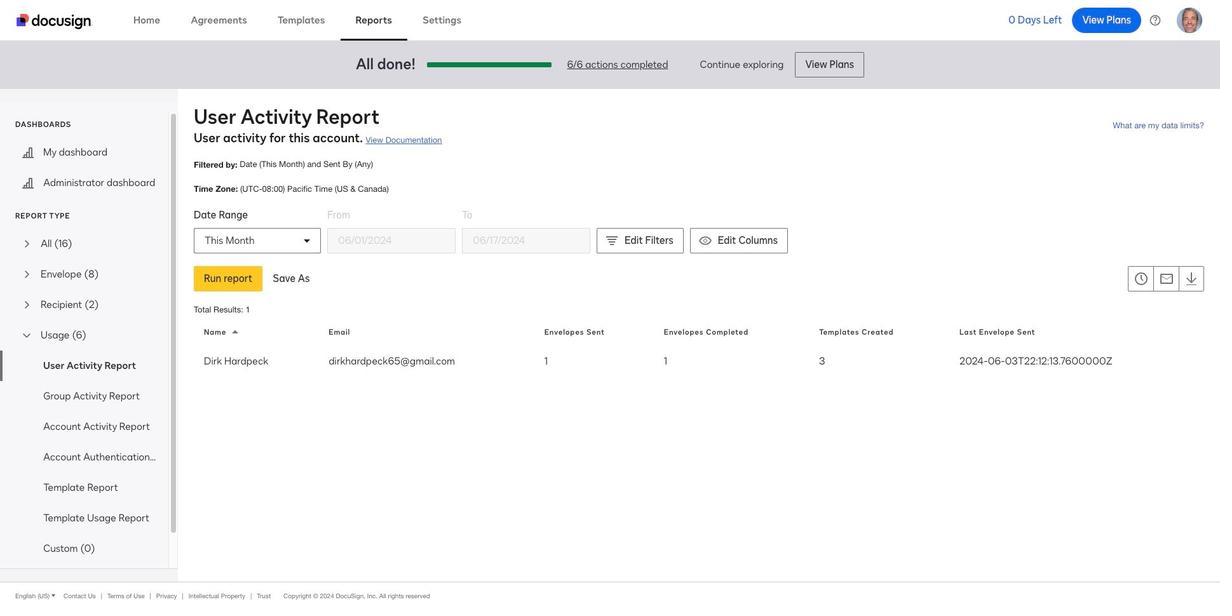 Task type: describe. For each thing, give the bounding box(es) containing it.
MM/DD/YYYY text field
[[328, 229, 455, 253]]

dashboards element
[[0, 137, 168, 198]]

MM/DD/YYYY text field
[[463, 229, 590, 253]]

docusign esignature image
[[17, 14, 93, 29]]

your uploaded profile image image
[[1178, 7, 1203, 33]]



Task type: locate. For each thing, give the bounding box(es) containing it.
report type element
[[0, 229, 168, 565]]

primary report detail actions group
[[194, 266, 320, 292]]

secondary report detail actions group
[[1129, 266, 1205, 292]]

more info region
[[0, 582, 1221, 610]]



Task type: vqa. For each thing, say whether or not it's contained in the screenshot.
YOUR UPLOADED PROFILE IMAGE
yes



